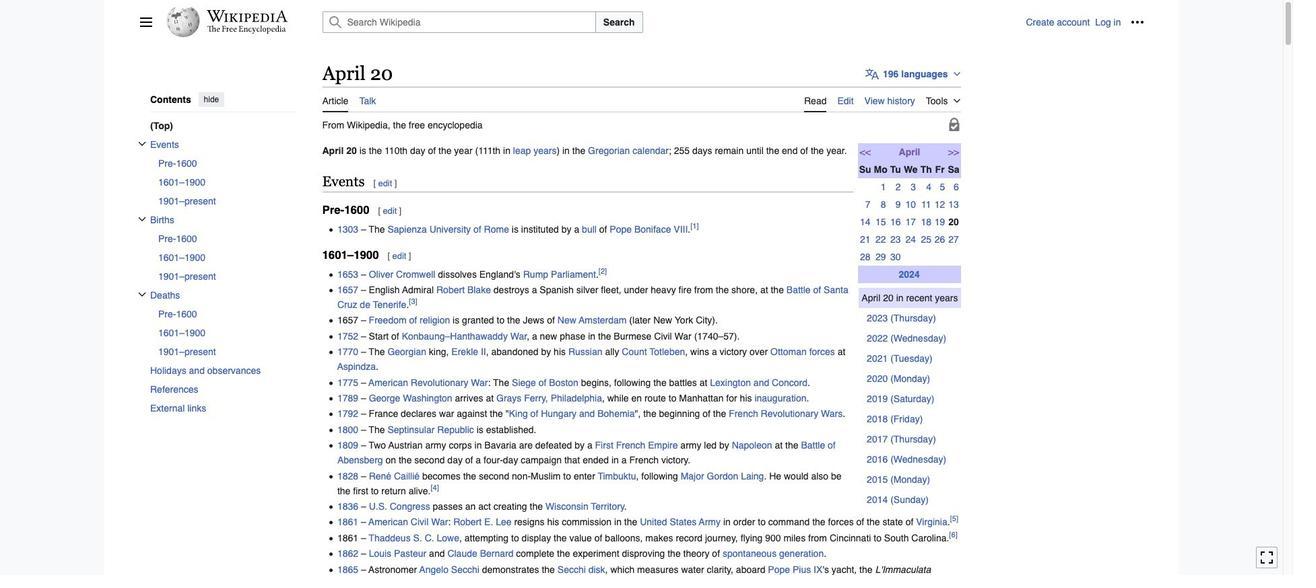 Task type: vqa. For each thing, say whether or not it's contained in the screenshot.
first 4,670 bytes from the top
no



Task type: locate. For each thing, give the bounding box(es) containing it.
x small image
[[138, 215, 146, 223], [138, 291, 146, 299]]

the free encyclopedia image
[[207, 26, 286, 34]]

main content
[[317, 61, 1144, 576]]

0 vertical spatial x small image
[[138, 215, 146, 223]]

menu image
[[139, 15, 153, 29]]

fullscreen image
[[1260, 552, 1274, 565]]

personal tools navigation
[[1026, 11, 1148, 33]]

x small image
[[138, 140, 146, 148]]

language progressive image
[[865, 67, 879, 81]]

1 vertical spatial x small image
[[138, 291, 146, 299]]

None search field
[[306, 11, 1026, 33]]



Task type: describe. For each thing, give the bounding box(es) containing it.
wikipedia image
[[206, 10, 287, 22]]

page protected with pending changes image
[[947, 118, 961, 131]]

2 x small image from the top
[[138, 291, 146, 299]]

Search Wikipedia search field
[[322, 11, 596, 33]]

log in and more options image
[[1130, 15, 1144, 29]]

1 x small image from the top
[[138, 215, 146, 223]]



